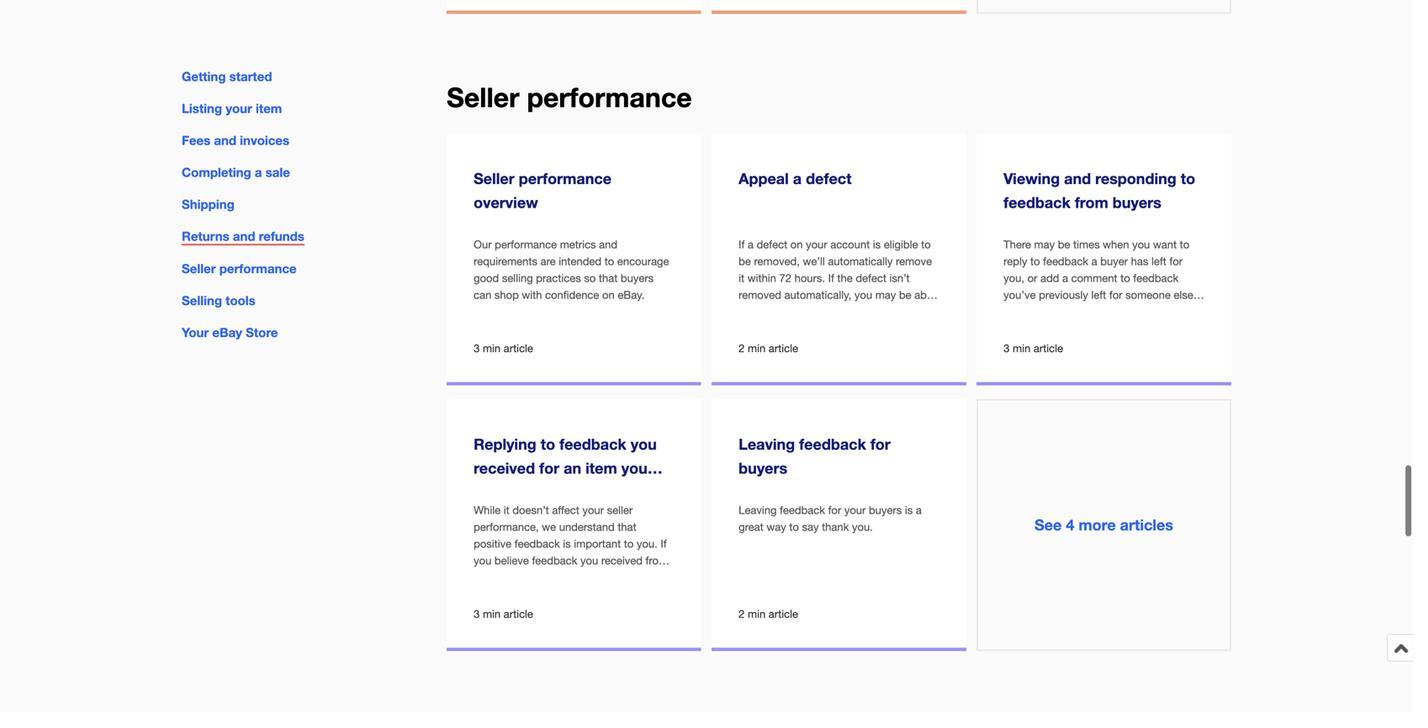 Task type: locate. For each thing, give the bounding box(es) containing it.
leaving inside leaving feedback for buyers
[[739, 435, 795, 454]]

left
[[1152, 255, 1167, 268], [1091, 288, 1106, 301], [1175, 305, 1190, 318], [1130, 339, 1145, 352]]

0 vertical spatial seller performance
[[447, 81, 692, 113]]

item inside replying to feedback you received for an item you sold while it doesn't affect your seller performance, we understand that positive feedback is important to you. if you believe feedback you received from a buyer isn't accurate or fair, you can try to resolve the situation by replying to the feedback or by requesting a feedback revision.
[[586, 459, 617, 477]]

defect for if a defect on your account is eligible to be removed, we'll automatically remove it within 72 hours. if the defect isn't removed automatically, you may be able to appeal, depending on the circumstances. 2 min article
[[757, 238, 787, 251]]

0 vertical spatial can
[[474, 288, 492, 301]]

1 vertical spatial may
[[875, 288, 896, 301]]

able
[[915, 288, 935, 301]]

you. inside "leaving feedback for your buyers is a great way to say thank you."
[[852, 521, 873, 534]]

you. right thank
[[852, 521, 873, 534]]

0 vertical spatial or
[[1028, 272, 1037, 285]]

from up try in the bottom left of the page
[[646, 554, 668, 567]]

viewing
[[1004, 170, 1060, 188]]

3 min article up the revision.
[[474, 608, 533, 621]]

your
[[182, 325, 209, 340]]

see 4 more articles
[[1035, 516, 1173, 534]]

0 horizontal spatial may
[[875, 288, 896, 301]]

defect
[[806, 170, 852, 188], [757, 238, 787, 251], [856, 272, 887, 285]]

sale
[[266, 165, 290, 180]]

affect
[[552, 504, 579, 517]]

0 horizontal spatial you.
[[637, 537, 658, 550]]

article for viewing and responding to feedback from buyers
[[1034, 342, 1063, 355]]

1 horizontal spatial it
[[739, 272, 745, 285]]

0 vertical spatial by
[[587, 588, 599, 601]]

feedback down 'replying'
[[613, 605, 659, 618]]

be
[[1058, 238, 1070, 251], [739, 255, 751, 268], [899, 288, 911, 301]]

buyer right "ask" on the top right
[[1151, 322, 1179, 335]]

and right metrics
[[599, 238, 618, 251]]

0 horizontal spatial it
[[504, 504, 510, 517]]

defect right appeal
[[806, 170, 852, 188]]

to inside the viewing and responding to feedback from buyers
[[1181, 170, 1195, 188]]

buyer inside replying to feedback you received for an item you sold while it doesn't affect your seller performance, we understand that positive feedback is important to you. if you believe feedback you received from a buyer isn't accurate or fair, you can try to resolve the situation by replying to the feedback or by requesting a feedback revision.
[[483, 571, 510, 584]]

1 2 from the top
[[739, 342, 745, 355]]

received down replying
[[474, 459, 535, 477]]

on left ebay.
[[602, 288, 615, 301]]

change
[[1052, 305, 1088, 318]]

can inside the there may be times when you want to reply to feedback a buyer has left for you, or add a comment to feedback you've previously left for someone else. you can't change feedback you've left for a buyer, but you can ask a buyer to reconsider feedback they left for you.
[[1101, 322, 1119, 335]]

be left times
[[1058, 238, 1070, 251]]

seller performance
[[447, 81, 692, 113], [182, 261, 297, 276]]

1 horizontal spatial is
[[873, 238, 881, 251]]

0 horizontal spatial can
[[474, 288, 492, 301]]

3 down good
[[474, 342, 480, 355]]

item
[[256, 101, 282, 116], [586, 459, 617, 477]]

resolve
[[486, 588, 521, 601]]

can inside replying to feedback you received for an item you sold while it doesn't affect your seller performance, we understand that positive feedback is important to you. if you believe feedback you received from a buyer isn't accurate or fair, you can try to resolve the situation by replying to the feedback or by requesting a feedback revision.
[[636, 571, 654, 584]]

you've down you,
[[1004, 288, 1036, 301]]

good
[[474, 272, 499, 285]]

item up invoices
[[256, 101, 282, 116]]

removed
[[739, 288, 781, 301]]

1 vertical spatial item
[[586, 459, 617, 477]]

0 horizontal spatial defect
[[757, 238, 787, 251]]

can't
[[1025, 305, 1049, 318]]

we'll
[[803, 255, 825, 268]]

2 vertical spatial if
[[661, 537, 667, 550]]

2 vertical spatial defect
[[856, 272, 887, 285]]

may right there
[[1034, 238, 1055, 251]]

be inside the there may be times when you want to reply to feedback a buyer has left for you, or add a comment to feedback you've previously left for someone else. you can't change feedback you've left for a buyer, but you can ask a buyer to reconsider feedback they left for you.
[[1058, 238, 1070, 251]]

1 vertical spatial defect
[[757, 238, 787, 251]]

you've down someone
[[1140, 305, 1172, 318]]

1 vertical spatial you.
[[852, 521, 873, 534]]

to right "responding"
[[1181, 170, 1195, 188]]

reconsider
[[1004, 339, 1055, 352]]

3 min article for seller performance overview
[[474, 342, 533, 355]]

1 horizontal spatial may
[[1034, 238, 1055, 251]]

0 horizontal spatial is
[[563, 537, 571, 550]]

1 horizontal spatial or
[[1028, 272, 1037, 285]]

you. up try in the bottom left of the page
[[637, 537, 658, 550]]

received up fair,
[[601, 554, 643, 567]]

getting started link
[[182, 69, 272, 84]]

completing a sale link
[[182, 165, 290, 180]]

1 vertical spatial that
[[618, 521, 637, 534]]

seller performance overview
[[474, 170, 612, 211]]

can for you
[[636, 571, 654, 584]]

and right fees
[[214, 133, 236, 148]]

if up removed
[[739, 238, 745, 251]]

or left fair,
[[582, 571, 592, 584]]

or inside replying to feedback you received for an item you sold while it doesn't affect your seller performance, we understand that positive feedback is important to you. if you believe feedback you received from a buyer isn't accurate or fair, you can try to resolve the situation by replying to the feedback or by requesting a feedback revision.
[[582, 571, 592, 584]]

0 vertical spatial is
[[873, 238, 881, 251]]

from up times
[[1075, 193, 1109, 211]]

0 vertical spatial you.
[[1165, 339, 1186, 352]]

on inside the our performance metrics and requirements are intended to encourage good selling practices so that buyers can shop with confidence on ebay.
[[602, 288, 615, 301]]

on
[[791, 238, 803, 251], [602, 288, 615, 301], [846, 305, 858, 318]]

that right so
[[599, 272, 618, 285]]

seller inside seller performance overview
[[474, 170, 515, 188]]

leaving for leaving feedback for buyers
[[739, 435, 795, 454]]

2 vertical spatial can
[[636, 571, 654, 584]]

1 horizontal spatial isn't
[[890, 272, 910, 285]]

feedback up "leaving feedback for your buyers is a great way to say thank you."
[[799, 435, 866, 454]]

situation
[[543, 588, 584, 601]]

feedback or
[[474, 605, 532, 618]]

item right an
[[586, 459, 617, 477]]

2 vertical spatial is
[[563, 537, 571, 550]]

2 inside if a defect on your account is eligible to be removed, we'll automatically remove it within 72 hours. if the defect isn't removed automatically, you may be able to appeal, depending on the circumstances. 2 min article
[[739, 342, 745, 355]]

times
[[1073, 238, 1100, 251]]

0 horizontal spatial buyer
[[483, 571, 510, 584]]

0 horizontal spatial on
[[602, 288, 615, 301]]

our performance metrics and requirements are intended to encourage good selling practices so that buyers can shop with confidence on ebay.
[[474, 238, 669, 301]]

isn't down remove
[[890, 272, 910, 285]]

sold
[[474, 483, 504, 501]]

may inside if a defect on your account is eligible to be removed, we'll automatically remove it within 72 hours. if the defect isn't removed automatically, you may be able to appeal, depending on the circumstances. 2 min article
[[875, 288, 896, 301]]

1 horizontal spatial can
[[636, 571, 654, 584]]

buyer down when
[[1100, 255, 1128, 268]]

feedback up "ask" on the top right
[[1091, 305, 1137, 318]]

reply
[[1004, 255, 1027, 268]]

it up performance,
[[504, 504, 510, 517]]

feedback up "say"
[[780, 504, 825, 517]]

2 vertical spatial you.
[[637, 537, 658, 550]]

defect up removed,
[[757, 238, 787, 251]]

understand
[[559, 521, 615, 534]]

article for seller performance overview
[[504, 342, 533, 355]]

your ebay store link
[[182, 325, 278, 340]]

0 horizontal spatial item
[[256, 101, 282, 116]]

0 horizontal spatial you've
[[1004, 288, 1036, 301]]

for inside replying to feedback you received for an item you sold while it doesn't affect your seller performance, we understand that positive feedback is important to you. if you believe feedback you received from a buyer isn't accurate or fair, you can try to resolve the situation by replying to the feedback or by requesting a feedback revision.
[[539, 459, 559, 477]]

3 down you in the top of the page
[[1004, 342, 1010, 355]]

feedback
[[1004, 193, 1071, 211], [1043, 255, 1089, 268], [1133, 272, 1179, 285], [1091, 305, 1137, 318], [1058, 339, 1104, 352], [559, 435, 626, 454], [799, 435, 866, 454], [780, 504, 825, 517], [515, 537, 560, 550], [532, 554, 577, 567], [613, 605, 659, 618]]

shop
[[495, 288, 519, 301]]

on up removed,
[[791, 238, 803, 251]]

to down the else.
[[1182, 322, 1191, 335]]

0 horizontal spatial if
[[661, 537, 667, 550]]

say
[[802, 521, 819, 534]]

1 horizontal spatial from
[[1075, 193, 1109, 211]]

to right reply
[[1030, 255, 1040, 268]]

1 leaving from the top
[[739, 435, 795, 454]]

1 horizontal spatial defect
[[806, 170, 852, 188]]

3 min article
[[474, 342, 533, 355], [1004, 342, 1063, 355], [474, 608, 533, 621]]

0 vertical spatial you've
[[1004, 288, 1036, 301]]

can inside the our performance metrics and requirements are intended to encourage good selling practices so that buyers can shop with confidence on ebay.
[[474, 288, 492, 301]]

want
[[1153, 238, 1177, 251]]

it left within
[[739, 272, 745, 285]]

1 horizontal spatial if
[[739, 238, 745, 251]]

isn't
[[890, 272, 910, 285], [513, 571, 533, 584]]

by down fair,
[[587, 588, 599, 601]]

can up they
[[1101, 322, 1119, 335]]

3 min article for viewing and responding to feedback from buyers
[[1004, 342, 1063, 355]]

2 horizontal spatial be
[[1058, 238, 1070, 251]]

your up 'understand'
[[582, 504, 604, 517]]

buyers inside leaving feedback for buyers
[[739, 459, 787, 477]]

1 horizontal spatial you.
[[852, 521, 873, 534]]

and up seller performance link
[[233, 229, 255, 244]]

your up we'll
[[806, 238, 827, 251]]

be left able
[[899, 288, 911, 301]]

3 for seller performance overview
[[474, 342, 480, 355]]

that down the seller
[[618, 521, 637, 534]]

from inside the viewing and responding to feedback from buyers
[[1075, 193, 1109, 211]]

2 horizontal spatial you.
[[1165, 339, 1186, 352]]

1 vertical spatial isn't
[[513, 571, 533, 584]]

1 vertical spatial on
[[602, 288, 615, 301]]

and
[[214, 133, 236, 148], [1064, 170, 1091, 188], [233, 229, 255, 244], [599, 238, 618, 251]]

for inside "leaving feedback for your buyers is a great way to say thank you."
[[828, 504, 841, 517]]

to up remove
[[921, 238, 931, 251]]

feedback up accurate at the bottom of page
[[532, 554, 577, 567]]

a inside if a defect on your account is eligible to be removed, we'll automatically remove it within 72 hours. if the defect isn't removed automatically, you may be able to appeal, depending on the circumstances. 2 min article
[[748, 238, 754, 251]]

your
[[226, 101, 252, 116], [806, 238, 827, 251], [582, 504, 604, 517], [844, 504, 866, 517]]

performance
[[527, 81, 692, 113], [519, 170, 612, 188], [495, 238, 557, 251], [219, 261, 297, 276]]

doesn't
[[513, 504, 549, 517]]

buyer up resolve
[[483, 571, 510, 584]]

can down good
[[474, 288, 492, 301]]

while
[[474, 504, 501, 517]]

buyers inside "leaving feedback for your buyers is a great way to say thank you."
[[869, 504, 902, 517]]

3 min article down buyer,
[[1004, 342, 1063, 355]]

leaving
[[739, 435, 795, 454], [739, 504, 777, 517]]

3 min article down shop
[[474, 342, 533, 355]]

performance,
[[474, 521, 539, 534]]

1 vertical spatial if
[[828, 272, 834, 285]]

that inside the our performance metrics and requirements are intended to encourage good selling practices so that buyers can shop with confidence on ebay.
[[599, 272, 618, 285]]

0 vertical spatial it
[[739, 272, 745, 285]]

0 vertical spatial leaving
[[739, 435, 795, 454]]

you. down the else.
[[1165, 339, 1186, 352]]

1 vertical spatial is
[[905, 504, 913, 517]]

your inside replying to feedback you received for an item you sold while it doesn't affect your seller performance, we understand that positive feedback is important to you. if you believe feedback you received from a buyer isn't accurate or fair, you can try to resolve the situation by replying to the feedback or by requesting a feedback revision.
[[582, 504, 604, 517]]

0 vertical spatial that
[[599, 272, 618, 285]]

leaving inside "leaving feedback for your buyers is a great way to say thank you."
[[739, 504, 777, 517]]

is inside if a defect on your account is eligible to be removed, we'll automatically remove it within 72 hours. if the defect isn't removed automatically, you may be able to appeal, depending on the circumstances. 2 min article
[[873, 238, 881, 251]]

2 horizontal spatial on
[[846, 305, 858, 318]]

isn't down "believe" on the left of the page
[[513, 571, 533, 584]]

to inside "leaving feedback for your buyers is a great way to say thank you."
[[789, 521, 799, 534]]

can left try in the bottom left of the page
[[636, 571, 654, 584]]

1 vertical spatial be
[[739, 255, 751, 268]]

by down situation
[[535, 605, 547, 618]]

or left add
[[1028, 272, 1037, 285]]

you
[[1132, 238, 1150, 251], [855, 288, 872, 301], [1080, 322, 1098, 335], [631, 435, 657, 454], [621, 459, 648, 477], [474, 554, 492, 567], [580, 554, 598, 567], [615, 571, 633, 584]]

on right 'depending' at the right
[[846, 305, 858, 318]]

to right "intended"
[[605, 255, 614, 268]]

1 vertical spatial by
[[535, 605, 547, 618]]

a
[[255, 165, 262, 180], [793, 170, 802, 188], [748, 238, 754, 251], [1092, 255, 1097, 268], [1062, 272, 1068, 285], [1020, 322, 1026, 335], [1142, 322, 1148, 335], [916, 504, 922, 517], [474, 571, 480, 584], [605, 605, 610, 618]]

leaving up 'great'
[[739, 504, 777, 517]]

the
[[837, 272, 853, 285], [861, 305, 876, 318], [524, 588, 540, 601], [657, 588, 672, 601]]

you
[[1004, 305, 1022, 318]]

eligible
[[884, 238, 918, 251]]

completing a sale
[[182, 165, 290, 180]]

to down removed
[[739, 305, 748, 318]]

to left "say"
[[789, 521, 799, 534]]

0 vertical spatial may
[[1034, 238, 1055, 251]]

and for viewing
[[1064, 170, 1091, 188]]

1 horizontal spatial by
[[587, 588, 599, 601]]

feedback down the viewing
[[1004, 193, 1071, 211]]

shipping
[[182, 197, 234, 212]]

and right the viewing
[[1064, 170, 1091, 188]]

fees and invoices
[[182, 133, 289, 148]]

0 vertical spatial from
[[1075, 193, 1109, 211]]

2 vertical spatial buyer
[[483, 571, 510, 584]]

1 vertical spatial 2
[[739, 608, 745, 621]]

received
[[474, 459, 535, 477], [601, 554, 643, 567]]

viewing and responding to feedback from buyers
[[1004, 170, 1195, 211]]

if up try in the bottom left of the page
[[661, 537, 667, 550]]

0 horizontal spatial isn't
[[513, 571, 533, 584]]

0 vertical spatial be
[[1058, 238, 1070, 251]]

3 for viewing and responding to feedback from buyers
[[1004, 342, 1010, 355]]

you.
[[1165, 339, 1186, 352], [852, 521, 873, 534], [637, 537, 658, 550]]

it inside if a defect on your account is eligible to be removed, we'll automatically remove it within 72 hours. if the defect isn't removed automatically, you may be able to appeal, depending on the circumstances. 2 min article
[[739, 272, 745, 285]]

defect down automatically
[[856, 272, 887, 285]]

1 horizontal spatial seller performance
[[447, 81, 692, 113]]

else.
[[1174, 288, 1196, 301]]

1 vertical spatial from
[[646, 554, 668, 567]]

1 vertical spatial leaving
[[739, 504, 777, 517]]

1 vertical spatial seller performance
[[182, 261, 297, 276]]

you. inside replying to feedback you received for an item you sold while it doesn't affect your seller performance, we understand that positive feedback is important to you. if you believe feedback you received from a buyer isn't accurate or fair, you can try to resolve the situation by replying to the feedback or by requesting a feedback revision.
[[637, 537, 658, 550]]

2 vertical spatial be
[[899, 288, 911, 301]]

0 vertical spatial 2
[[739, 342, 745, 355]]

0 horizontal spatial seller performance
[[182, 261, 297, 276]]

to right 'replying'
[[644, 588, 654, 601]]

left down the want at the top
[[1152, 255, 1167, 268]]

may left able
[[875, 288, 896, 301]]

it inside replying to feedback you received for an item you sold while it doesn't affect your seller performance, we understand that positive feedback is important to you. if you believe feedback you received from a buyer isn't accurate or fair, you can try to resolve the situation by replying to the feedback or by requesting a feedback revision.
[[504, 504, 510, 517]]

if inside replying to feedback you received for an item you sold while it doesn't affect your seller performance, we understand that positive feedback is important to you. if you believe feedback you received from a buyer isn't accurate or fair, you can try to resolve the situation by replying to the feedback or by requesting a feedback revision.
[[661, 537, 667, 550]]

to right replying
[[541, 435, 555, 454]]

1 horizontal spatial item
[[586, 459, 617, 477]]

1 vertical spatial buyer
[[1151, 322, 1179, 335]]

it
[[739, 272, 745, 285], [504, 504, 510, 517]]

1 horizontal spatial received
[[601, 554, 643, 567]]

your up thank
[[844, 504, 866, 517]]

1 vertical spatial you've
[[1140, 305, 1172, 318]]

0 vertical spatial defect
[[806, 170, 852, 188]]

1 vertical spatial seller
[[474, 170, 515, 188]]

our
[[474, 238, 492, 251]]

1 vertical spatial it
[[504, 504, 510, 517]]

0 horizontal spatial or
[[582, 571, 592, 584]]

you've
[[1004, 288, 1036, 301], [1140, 305, 1172, 318]]

2 leaving from the top
[[739, 504, 777, 517]]

leaving up way
[[739, 435, 795, 454]]

may inside the there may be times when you want to reply to feedback a buyer has left for you, or add a comment to feedback you've previously left for someone else. you can't change feedback you've left for a buyer, but you can ask a buyer to reconsider feedback they left for you.
[[1034, 238, 1055, 251]]

way
[[767, 521, 786, 534]]

can for reply
[[1101, 322, 1119, 335]]

1 vertical spatial can
[[1101, 322, 1119, 335]]

to left resolve
[[474, 588, 483, 601]]

0 vertical spatial received
[[474, 459, 535, 477]]

0 horizontal spatial from
[[646, 554, 668, 567]]

be up within
[[739, 255, 751, 268]]

if right hours.
[[828, 272, 834, 285]]

there
[[1004, 238, 1031, 251]]

2 horizontal spatial can
[[1101, 322, 1119, 335]]

add
[[1041, 272, 1059, 285]]

and inside the viewing and responding to feedback from buyers
[[1064, 170, 1091, 188]]

fees and invoices link
[[182, 133, 289, 148]]

but
[[1061, 322, 1077, 335]]

1 vertical spatial or
[[582, 571, 592, 584]]

1 horizontal spatial on
[[791, 238, 803, 251]]

2 horizontal spatial is
[[905, 504, 913, 517]]

min for leaving feedback for buyers
[[748, 608, 766, 621]]

isn't inside replying to feedback you received for an item you sold while it doesn't affect your seller performance, we understand that positive feedback is important to you. if you believe feedback you received from a buyer isn't accurate or fair, you can try to resolve the situation by replying to the feedback or by requesting a feedback revision.
[[513, 571, 533, 584]]

an
[[564, 459, 581, 477]]

comment
[[1071, 272, 1118, 285]]

from
[[1075, 193, 1109, 211], [646, 554, 668, 567]]

0 vertical spatial isn't
[[890, 272, 910, 285]]

remove
[[896, 255, 932, 268]]

appeal,
[[751, 305, 788, 318]]

0 vertical spatial buyer
[[1100, 255, 1128, 268]]



Task type: vqa. For each thing, say whether or not it's contained in the screenshot.


Task type: describe. For each thing, give the bounding box(es) containing it.
started
[[229, 69, 272, 84]]

buyer,
[[1029, 322, 1058, 335]]

you inside if a defect on your account is eligible to be removed, we'll automatically remove it within 72 hours. if the defect isn't removed automatically, you may be able to appeal, depending on the circumstances. 2 min article
[[855, 288, 872, 301]]

completing
[[182, 165, 251, 180]]

has
[[1131, 255, 1149, 268]]

see
[[1035, 516, 1062, 534]]

practices
[[536, 272, 581, 285]]

getting started
[[182, 69, 272, 84]]

left down the else.
[[1175, 305, 1190, 318]]

so
[[584, 272, 596, 285]]

0 horizontal spatial by
[[535, 605, 547, 618]]

article for leaving feedback for buyers
[[769, 608, 798, 621]]

refunds
[[259, 229, 304, 244]]

more
[[1079, 516, 1116, 534]]

isn't inside if a defect on your account is eligible to be removed, we'll automatically remove it within 72 hours. if the defect isn't removed automatically, you may be able to appeal, depending on the circumstances. 2 min article
[[890, 272, 910, 285]]

ebay.
[[618, 288, 645, 301]]

you. inside the there may be times when you want to reply to feedback a buyer has left for you, or add a comment to feedback you've previously left for someone else. you can't change feedback you've left for a buyer, but you can ask a buyer to reconsider feedback they left for you.
[[1165, 339, 1186, 352]]

listing your item
[[182, 101, 282, 116]]

great
[[739, 521, 764, 534]]

ebay
[[212, 325, 242, 340]]

0 vertical spatial if
[[739, 238, 745, 251]]

feedback inside "leaving feedback for your buyers is a great way to say thank you."
[[780, 504, 825, 517]]

ask
[[1122, 322, 1139, 335]]

try
[[657, 571, 670, 584]]

defect for appeal a defect
[[806, 170, 852, 188]]

important
[[574, 537, 621, 550]]

leaving feedback for buyers
[[739, 435, 891, 477]]

is inside replying to feedback you received for an item you sold while it doesn't affect your seller performance, we understand that positive feedback is important to you. if you believe feedback you received from a buyer isn't accurate or fair, you can try to resolve the situation by replying to the feedback or by requesting a feedback revision.
[[563, 537, 571, 550]]

2 vertical spatial on
[[846, 305, 858, 318]]

1 vertical spatial received
[[601, 554, 643, 567]]

feedback up an
[[559, 435, 626, 454]]

replying
[[474, 435, 536, 454]]

left down "ask" on the top right
[[1130, 339, 1145, 352]]

leaving for leaving feedback for your buyers is a great way to say thank you.
[[739, 504, 777, 517]]

2 horizontal spatial defect
[[856, 272, 887, 285]]

selling tools
[[182, 293, 255, 308]]

they
[[1107, 339, 1127, 352]]

automatically,
[[784, 288, 852, 301]]

hours.
[[795, 272, 825, 285]]

overview
[[474, 193, 538, 211]]

depending
[[791, 305, 843, 318]]

2 horizontal spatial buyer
[[1151, 322, 1179, 335]]

feedback inside leaving feedback for buyers
[[799, 435, 866, 454]]

your inside if a defect on your account is eligible to be removed, we'll automatically remove it within 72 hours. if the defect isn't removed automatically, you may be able to appeal, depending on the circumstances. 2 min article
[[806, 238, 827, 251]]

selling
[[182, 293, 222, 308]]

2 2 from the top
[[739, 608, 745, 621]]

selling tools link
[[182, 293, 255, 308]]

left down comment on the top
[[1091, 288, 1106, 301]]

getting
[[182, 69, 226, 84]]

from inside replying to feedback you received for an item you sold while it doesn't affect your seller performance, we understand that positive feedback is important to you. if you believe feedback you received from a buyer isn't accurate or fair, you can try to resolve the situation by replying to the feedback or by requesting a feedback revision.
[[646, 554, 668, 567]]

returns and refunds link
[[182, 229, 304, 246]]

your inside "leaving feedback for your buyers is a great way to say thank you."
[[844, 504, 866, 517]]

or inside the there may be times when you want to reply to feedback a buyer has left for you, or add a comment to feedback you've previously left for someone else. you can't change feedback you've left for a buyer, but you can ask a buyer to reconsider feedback they left for you.
[[1028, 272, 1037, 285]]

and for fees
[[214, 133, 236, 148]]

article inside if a defect on your account is eligible to be removed, we'll automatically remove it within 72 hours. if the defect isn't removed automatically, you may be able to appeal, depending on the circumstances. 2 min article
[[769, 342, 798, 355]]

confidence
[[545, 288, 599, 301]]

responding
[[1095, 170, 1177, 188]]

0 vertical spatial on
[[791, 238, 803, 251]]

buyers inside the our performance metrics and requirements are intended to encourage good selling practices so that buyers can shop with confidence on ebay.
[[621, 272, 654, 285]]

leaving feedback for your buyers is a great way to say thank you.
[[739, 504, 922, 534]]

seller
[[607, 504, 633, 517]]

metrics
[[560, 238, 596, 251]]

shipping link
[[182, 197, 234, 212]]

invoices
[[240, 133, 289, 148]]

to inside the our performance metrics and requirements are intended to encourage good selling practices so that buyers can shop with confidence on ebay.
[[605, 255, 614, 268]]

fair,
[[595, 571, 612, 584]]

1 horizontal spatial buyer
[[1100, 255, 1128, 268]]

1 horizontal spatial be
[[899, 288, 911, 301]]

3 up the revision.
[[474, 608, 480, 621]]

tools
[[226, 293, 255, 308]]

2 vertical spatial seller
[[182, 261, 216, 276]]

to up someone
[[1121, 272, 1130, 285]]

you,
[[1004, 272, 1025, 285]]

for inside leaving feedback for buyers
[[870, 435, 891, 454]]

to right important
[[624, 537, 634, 550]]

a inside "leaving feedback for your buyers is a great way to say thank you."
[[916, 504, 922, 517]]

feedback up add
[[1043, 255, 1089, 268]]

feedback inside the viewing and responding to feedback from buyers
[[1004, 193, 1071, 211]]

positive
[[474, 537, 512, 550]]

is inside "leaving feedback for your buyers is a great way to say thank you."
[[905, 504, 913, 517]]

your ebay store
[[182, 325, 278, 340]]

articles
[[1120, 516, 1173, 534]]

min for viewing and responding to feedback from buyers
[[1013, 342, 1031, 355]]

your up fees and invoices
[[226, 101, 252, 116]]

performance inside seller performance overview
[[519, 170, 612, 188]]

2 horizontal spatial if
[[828, 272, 834, 285]]

selling
[[502, 272, 533, 285]]

encourage
[[617, 255, 669, 268]]

feedback up someone
[[1133, 272, 1179, 285]]

fees
[[182, 133, 210, 148]]

min for seller performance overview
[[483, 342, 501, 355]]

seller performance link
[[182, 261, 297, 276]]

that inside replying to feedback you received for an item you sold while it doesn't affect your seller performance, we understand that positive feedback is important to you. if you believe feedback you received from a buyer isn't accurate or fair, you can try to resolve the situation by replying to the feedback or by requesting a feedback revision.
[[618, 521, 637, 534]]

0 horizontal spatial received
[[474, 459, 535, 477]]

automatically
[[828, 255, 893, 268]]

min inside if a defect on your account is eligible to be removed, we'll automatically remove it within 72 hours. if the defect isn't removed automatically, you may be able to appeal, depending on the circumstances. 2 min article
[[748, 342, 766, 355]]

with
[[522, 288, 542, 301]]

requirements
[[474, 255, 538, 268]]

2 min article
[[739, 608, 798, 621]]

intended
[[559, 255, 602, 268]]

and for returns
[[233, 229, 255, 244]]

replying to feedback you received for an item you sold while it doesn't affect your seller performance, we understand that positive feedback is important to you. if you believe feedback you received from a buyer isn't accurate or fair, you can try to resolve the situation by replying to the feedback or by requesting a feedback revision.
[[474, 435, 672, 635]]

requesting
[[550, 605, 602, 618]]

store
[[246, 325, 278, 340]]

feedback down but
[[1058, 339, 1104, 352]]

0 horizontal spatial be
[[739, 255, 751, 268]]

replying
[[602, 588, 641, 601]]

believe
[[495, 554, 529, 567]]

there may be times when you want to reply to feedback a buyer has left for you, or add a comment to feedback you've previously left for someone else. you can't change feedback you've left for a buyer, but you can ask a buyer to reconsider feedback they left for you.
[[1004, 238, 1196, 352]]

are
[[541, 255, 556, 268]]

returns
[[182, 229, 229, 244]]

account
[[830, 238, 870, 251]]

when
[[1103, 238, 1129, 251]]

if a defect on your account is eligible to be removed, we'll automatically remove it within 72 hours. if the defect isn't removed automatically, you may be able to appeal, depending on the circumstances. 2 min article
[[739, 238, 935, 355]]

0 vertical spatial seller
[[447, 81, 520, 113]]

appeal a defect
[[739, 170, 852, 188]]

performance inside the our performance metrics and requirements are intended to encourage good selling practices so that buyers can shop with confidence on ebay.
[[495, 238, 557, 251]]

previously
[[1039, 288, 1088, 301]]

0 vertical spatial item
[[256, 101, 282, 116]]

listing your item link
[[182, 101, 282, 116]]

feedback down we at bottom
[[515, 537, 560, 550]]

we
[[542, 521, 556, 534]]

1 horizontal spatial you've
[[1140, 305, 1172, 318]]

and inside the our performance metrics and requirements are intended to encourage good selling practices so that buyers can shop with confidence on ebay.
[[599, 238, 618, 251]]

to right the want at the top
[[1180, 238, 1190, 251]]

buyers inside the viewing and responding to feedback from buyers
[[1113, 193, 1162, 211]]

within
[[748, 272, 776, 285]]



